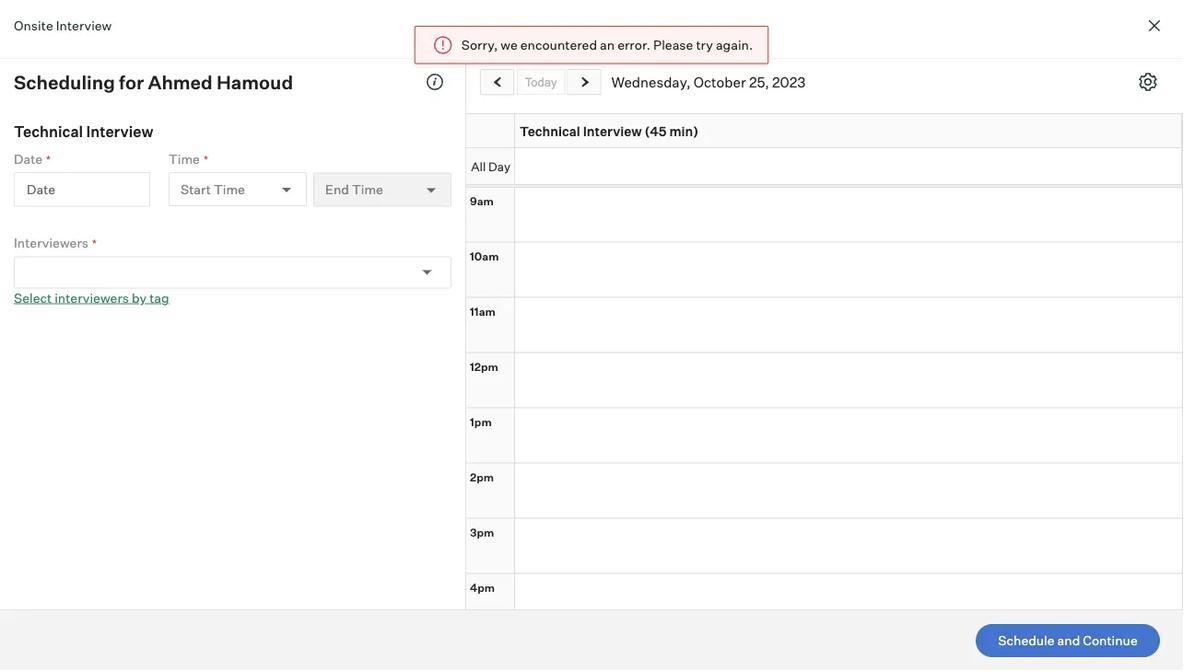 Task type: describe. For each thing, give the bounding box(es) containing it.
sorry, we encountered an error. please try again.
[[461, 37, 753, 53]]

error.
[[618, 37, 651, 53]]

2pm
[[470, 470, 494, 484]]

today button
[[517, 69, 565, 95]]

wednesday, october 25, 2023
[[612, 73, 806, 90]]

please
[[653, 37, 693, 53]]

1 horizontal spatial time
[[214, 181, 245, 197]]

for
[[119, 71, 144, 94]]

close image
[[1144, 15, 1166, 37]]

by
[[132, 290, 147, 306]]

25,
[[749, 73, 769, 90]]

interviewers
[[55, 290, 129, 306]]

10am
[[470, 249, 499, 263]]

(45
[[645, 123, 667, 139]]

onsite
[[14, 17, 53, 33]]

tag
[[149, 290, 169, 306]]

1 vertical spatial date
[[27, 181, 55, 197]]

0 vertical spatial date
[[14, 151, 42, 167]]

select interviewers by tag
[[14, 290, 169, 306]]

12pm
[[470, 360, 498, 374]]

3pm
[[470, 526, 494, 540]]

sorry,
[[461, 37, 498, 53]]

2023
[[772, 73, 806, 90]]

right single arrow image
[[578, 76, 592, 88]]

start time
[[181, 181, 245, 197]]

schedule
[[998, 633, 1055, 649]]

interviewers
[[14, 235, 88, 251]]

schedule and continue
[[998, 633, 1138, 649]]

today
[[525, 75, 557, 89]]

0 horizontal spatial time
[[169, 151, 200, 167]]

continue
[[1083, 633, 1138, 649]]

and
[[1058, 633, 1080, 649]]



Task type: vqa. For each thing, say whether or not it's contained in the screenshot.
Candidates link
no



Task type: locate. For each thing, give the bounding box(es) containing it.
scheduling for ahmed hamoud
[[14, 71, 293, 94]]

candidate details image
[[426, 73, 444, 91]]

hamoud
[[217, 71, 293, 94]]

date up the interviewers
[[27, 181, 55, 197]]

october
[[694, 73, 746, 90]]

technical down today button
[[520, 123, 580, 139]]

0 vertical spatial time
[[169, 151, 200, 167]]

interview down the for
[[86, 122, 154, 141]]

interview for technical interview
[[86, 122, 154, 141]]

all
[[471, 159, 486, 173]]

start
[[181, 181, 211, 197]]

min)
[[670, 123, 699, 139]]

time right start
[[214, 181, 245, 197]]

encountered
[[520, 37, 597, 53]]

technical for technical interview
[[14, 122, 83, 141]]

wednesday,
[[612, 73, 691, 90]]

all day
[[471, 159, 511, 173]]

settings image
[[1139, 73, 1158, 91]]

4pm
[[470, 581, 495, 595]]

0 horizontal spatial technical
[[14, 122, 83, 141]]

11am
[[470, 305, 496, 318]]

technical down scheduling
[[14, 122, 83, 141]]

date down technical interview
[[14, 151, 42, 167]]

again.
[[716, 37, 753, 53]]

1 horizontal spatial technical
[[520, 123, 580, 139]]

select
[[14, 290, 52, 306]]

ahmed
[[148, 71, 213, 94]]

technical interview
[[14, 122, 154, 141]]

day
[[489, 159, 511, 173]]

1 vertical spatial time
[[214, 181, 245, 197]]

technical for technical interview (45 min)
[[520, 123, 580, 139]]

onsite interview
[[14, 17, 112, 33]]

interview for onsite interview
[[56, 17, 112, 33]]

schedule and continue button
[[976, 625, 1160, 658]]

time
[[169, 151, 200, 167], [214, 181, 245, 197]]

date
[[14, 151, 42, 167], [27, 181, 55, 197]]

select interviewers by tag link
[[14, 290, 169, 306]]

try
[[696, 37, 713, 53]]

we
[[501, 37, 518, 53]]

9am
[[470, 194, 494, 208]]

1pm
[[470, 415, 492, 429]]

an
[[600, 37, 615, 53]]

technical
[[14, 122, 83, 141], [520, 123, 580, 139]]

interview for technical interview (45 min)
[[583, 123, 642, 139]]

time up start
[[169, 151, 200, 167]]

interview left (45
[[583, 123, 642, 139]]

technical interview (45 min)
[[520, 123, 699, 139]]

left single arrow image
[[491, 76, 505, 88]]

interview
[[56, 17, 112, 33], [86, 122, 154, 141], [583, 123, 642, 139]]

scheduling
[[14, 71, 115, 94]]

interview right onsite
[[56, 17, 112, 33]]



